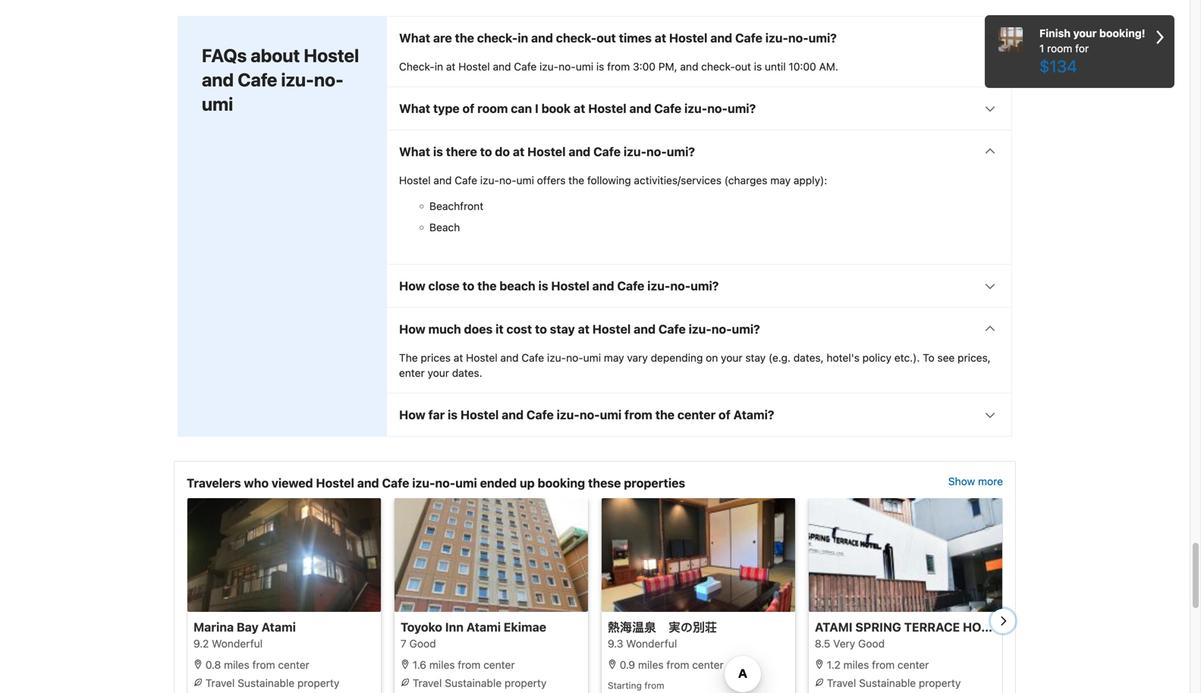 Task type: locate. For each thing, give the bounding box(es) containing it.
rightchevron image
[[1156, 26, 1164, 49]]

your right the on
[[721, 352, 743, 364]]

center down "the prices at hostel and cafe izu-no-umi may vary depending on your stay (e.g. dates, hotel's policy etc.). to see prices, enter your dates."
[[678, 408, 716, 422]]

1 horizontal spatial out
[[735, 60, 751, 73]]

cafe inside what type of room can i book at hostel and cafe izu-no-umi? dropdown button
[[654, 101, 682, 116]]

travel sustainable property for bay
[[203, 677, 339, 690]]

1 vertical spatial of
[[719, 408, 731, 422]]

beach
[[500, 279, 536, 293]]

1 vertical spatial your
[[721, 352, 743, 364]]

0 horizontal spatial may
[[604, 352, 624, 364]]

and up can
[[493, 60, 511, 73]]

0 horizontal spatial in
[[435, 60, 443, 73]]

1 what from the top
[[399, 31, 430, 45]]

hostel up the beachfront
[[399, 174, 431, 187]]

0 vertical spatial in
[[518, 31, 528, 45]]

2 travel from the left
[[413, 677, 442, 690]]

9.3 wonderful
[[608, 638, 677, 650]]

of left atami?
[[719, 408, 731, 422]]

1.6 miles from center
[[410, 659, 515, 671]]

cafe inside "faqs about hostel and cafe izu-no- umi"
[[238, 69, 277, 90]]

atami spring terrace hotel 8.5 very good
[[815, 620, 1003, 650]]

how up the
[[399, 322, 425, 336]]

1
[[1040, 42, 1044, 55]]

the down "the prices at hostel and cafe izu-no-umi may vary depending on your stay (e.g. dates, hotel's policy etc.). to see prices, enter your dates."
[[655, 408, 675, 422]]

is left there
[[433, 144, 443, 159]]

umi for check-in at hostel and cafe izu-no-umi is from 3:00 pm, and check-out is until 10:00 am.
[[576, 60, 594, 73]]

of right type
[[463, 101, 475, 116]]

out left the until
[[735, 60, 751, 73]]

miles down 9.3 wonderful
[[638, 659, 664, 671]]

check-in at hostel and cafe izu-no-umi is from 3:00 pm, and check-out is until 10:00 am.
[[399, 60, 838, 73]]

how inside how far is hostel and cafe izu-no-umi from the center of atami? dropdown button
[[399, 408, 425, 422]]

in up can
[[518, 31, 528, 45]]

from down 0.9 miles from center
[[644, 681, 664, 691]]

is left the until
[[754, 60, 762, 73]]

2 how from the top
[[399, 322, 425, 336]]

no- inside dropdown button
[[712, 322, 732, 336]]

sustainable down 0.8 miles from center
[[238, 677, 295, 690]]

no-
[[788, 31, 809, 45], [559, 60, 576, 73], [314, 69, 344, 90], [707, 101, 728, 116], [647, 144, 667, 159], [499, 174, 516, 187], [670, 279, 691, 293], [712, 322, 732, 336], [566, 352, 583, 364], [580, 408, 600, 422], [435, 476, 455, 490]]

2 horizontal spatial your
[[1073, 27, 1097, 39]]

atami inside toyoko inn atami ekimae 7 good
[[467, 620, 501, 635]]

1 atami from the left
[[262, 620, 296, 635]]

how left close
[[399, 279, 425, 293]]

umi down faqs
[[202, 93, 233, 114]]

1 vertical spatial how
[[399, 322, 425, 336]]

2 horizontal spatial travel
[[827, 677, 856, 690]]

stay right cost in the left top of the page
[[550, 322, 575, 336]]

0 vertical spatial what
[[399, 31, 430, 45]]

how close to the beach is hostel and cafe izu-no-umi?
[[399, 279, 719, 293]]

miles for inn
[[429, 659, 455, 671]]

and down faqs
[[202, 69, 234, 90]]

3 how from the top
[[399, 408, 425, 422]]

may left vary
[[604, 352, 624, 364]]

umi inside dropdown button
[[600, 408, 622, 422]]

what for what is there to do at hostel and cafe izu-no-umi?
[[399, 144, 430, 159]]

umi for how far is hostel and cafe izu-no-umi from the center of atami?
[[600, 408, 622, 422]]

1 vertical spatial room
[[477, 101, 508, 116]]

1 horizontal spatial atami
[[467, 620, 501, 635]]

hostel up 'dates.'
[[466, 352, 498, 364]]

hostel right far
[[461, 408, 499, 422]]

3 travel sustainable property from the left
[[824, 677, 961, 690]]

2 vertical spatial to
[[535, 322, 547, 336]]

it
[[496, 322, 504, 336]]

0 vertical spatial stay
[[550, 322, 575, 336]]

atami right inn
[[467, 620, 501, 635]]

2 miles from the left
[[429, 659, 455, 671]]

2 vertical spatial your
[[428, 367, 449, 379]]

the
[[455, 31, 474, 45], [569, 174, 584, 187], [477, 279, 497, 293], [655, 408, 675, 422]]

1 travel from the left
[[205, 677, 235, 690]]

hostel right about
[[304, 45, 359, 66]]

4 miles from the left
[[844, 659, 869, 671]]

0 horizontal spatial to
[[462, 279, 475, 293]]

how inside how much does it cost to stay at hostel and cafe izu-no-umi? dropdown button
[[399, 322, 425, 336]]

izu- down how much does it cost to stay at hostel and cafe izu-no-umi?
[[547, 352, 566, 364]]

to right close
[[462, 279, 475, 293]]

1 how from the top
[[399, 279, 425, 293]]

hostel up type
[[458, 60, 490, 73]]

1 vertical spatial to
[[462, 279, 475, 293]]

to inside how much does it cost to stay at hostel and cafe izu-no-umi? dropdown button
[[535, 322, 547, 336]]

room down finish
[[1047, 42, 1073, 55]]

and down cost in the left top of the page
[[500, 352, 519, 364]]

cost
[[507, 322, 532, 336]]

property down 0.8 miles from center
[[297, 677, 339, 690]]

atami right bay
[[262, 620, 296, 635]]

1 horizontal spatial stay
[[745, 352, 766, 364]]

izu- up the on
[[689, 322, 712, 336]]

0 horizontal spatial property
[[297, 677, 339, 690]]

center down atami spring terrace hotel 8.5 very good
[[898, 659, 929, 671]]

travel sustainable property down 1.6 miles from center
[[410, 677, 547, 690]]

center down marina bay atami 9.2 wonderful
[[278, 659, 309, 671]]

1 horizontal spatial check-
[[556, 31, 597, 45]]

on
[[706, 352, 718, 364]]

sustainable
[[238, 677, 295, 690], [445, 677, 502, 690], [859, 677, 916, 690]]

1 travel sustainable property from the left
[[203, 677, 339, 690]]

is down the what are the check-in and check-out times at hostel and cafe izu-no-umi?
[[596, 60, 604, 73]]

center for marina bay atami
[[278, 659, 309, 671]]

miles right 1.6
[[429, 659, 455, 671]]

2 atami from the left
[[467, 620, 501, 635]]

your inside finish your booking! 1 room for $134
[[1073, 27, 1097, 39]]

0 horizontal spatial travel
[[205, 677, 235, 690]]

show
[[948, 475, 975, 488]]

1 vertical spatial stay
[[745, 352, 766, 364]]

no- inside "faqs about hostel and cafe izu-no- umi"
[[314, 69, 344, 90]]

0 horizontal spatial check-
[[477, 31, 518, 45]]

(e.g.
[[769, 352, 791, 364]]

to
[[923, 352, 935, 364]]

check-
[[477, 31, 518, 45], [556, 31, 597, 45], [701, 60, 735, 73]]

center for 熱海温泉　実の別荘
[[692, 659, 724, 671]]

sustainable down 1.2 miles from center
[[859, 677, 916, 690]]

the right 'are'
[[455, 31, 474, 45]]

depending
[[651, 352, 703, 364]]

what type of room can i book at hostel and cafe izu-no-umi?
[[399, 101, 756, 116]]

what left there
[[399, 144, 430, 159]]

toyoko inn atami ekimae 7 good
[[401, 620, 546, 650]]

in down 'are'
[[435, 60, 443, 73]]

2 vertical spatial what
[[399, 144, 430, 159]]

how far is hostel and cafe izu-no-umi from the center of atami? button
[[387, 394, 1012, 436]]

0 horizontal spatial room
[[477, 101, 508, 116]]

1 horizontal spatial property
[[505, 677, 547, 690]]

miles for spring
[[844, 659, 869, 671]]

travelers
[[187, 476, 241, 490]]

izu- inside "faqs about hostel and cafe izu-no- umi"
[[281, 69, 314, 90]]

2 travel sustainable property from the left
[[410, 677, 547, 690]]

from inside dropdown button
[[625, 408, 653, 422]]

1 sustainable from the left
[[238, 677, 295, 690]]

prices
[[421, 352, 451, 364]]

atami
[[262, 620, 296, 635], [467, 620, 501, 635]]

1 horizontal spatial to
[[480, 144, 492, 159]]

check- up check-in at hostel and cafe izu-no-umi is from 3:00 pm, and check-out is until 10:00 am.
[[556, 31, 597, 45]]

policy
[[863, 352, 892, 364]]

2 sustainable from the left
[[445, 677, 502, 690]]

finish your booking! 1 room for $134
[[1040, 27, 1145, 76]]

3 travel from the left
[[827, 677, 856, 690]]

miles for 9.3 wonderful
[[638, 659, 664, 671]]

0 horizontal spatial sustainable
[[238, 677, 295, 690]]

izu- up hostel and cafe izu-no-umi offers the following activities/services (charges may apply):
[[624, 144, 647, 159]]

good
[[858, 638, 885, 650]]

stay inside "the prices at hostel and cafe izu-no-umi may vary depending on your stay (e.g. dates, hotel's policy etc.). to see prices, enter your dates."
[[745, 352, 766, 364]]

0 vertical spatial how
[[399, 279, 425, 293]]

3 property from the left
[[919, 677, 961, 690]]

1 vertical spatial may
[[604, 352, 624, 364]]

umi inside "the prices at hostel and cafe izu-no-umi may vary depending on your stay (e.g. dates, hotel's policy etc.). to see prices, enter your dates."
[[583, 352, 601, 364]]

1 horizontal spatial room
[[1047, 42, 1073, 55]]

what left 'are'
[[399, 31, 430, 45]]

1 miles from the left
[[224, 659, 249, 671]]

umi inside "faqs about hostel and cafe izu-no- umi"
[[202, 93, 233, 114]]

check- down what are the check-in and check-out times at hostel and cafe izu-no-umi? dropdown button
[[701, 60, 735, 73]]

booking!
[[1100, 27, 1145, 39]]

room inside what type of room can i book at hostel and cafe izu-no-umi? dropdown button
[[477, 101, 508, 116]]

book
[[542, 101, 571, 116]]

umi left ended
[[455, 476, 477, 490]]

at inside dropdown button
[[578, 322, 590, 336]]

1 horizontal spatial sustainable
[[445, 677, 502, 690]]

from down vary
[[625, 408, 653, 422]]

travelers who viewed hostel and cafe izu-no-umi ended up booking these properties
[[187, 476, 685, 490]]

to left do
[[480, 144, 492, 159]]

miles down 9.2 wonderful
[[224, 659, 249, 671]]

no- inside "the prices at hostel and cafe izu-no-umi may vary depending on your stay (e.g. dates, hotel's policy etc.). to see prices, enter your dates."
[[566, 352, 583, 364]]

your down prices
[[428, 367, 449, 379]]

2 horizontal spatial property
[[919, 677, 961, 690]]

0 horizontal spatial stay
[[550, 322, 575, 336]]

2 what from the top
[[399, 101, 430, 116]]

at right book
[[574, 101, 585, 116]]

2 horizontal spatial to
[[535, 322, 547, 336]]

does
[[464, 322, 493, 336]]

travel
[[205, 677, 235, 690], [413, 677, 442, 690], [827, 677, 856, 690]]

0.8
[[205, 659, 221, 671]]

2 property from the left
[[505, 677, 547, 690]]

umi? up "the prices at hostel and cafe izu-no-umi may vary depending on your stay (e.g. dates, hotel's policy etc.). to see prices, enter your dates."
[[732, 322, 760, 336]]

faqs
[[202, 45, 247, 66]]

and up i on the top left
[[531, 31, 553, 45]]

at
[[655, 31, 666, 45], [446, 60, 456, 73], [574, 101, 585, 116], [513, 144, 525, 159], [578, 322, 590, 336], [454, 352, 463, 364]]

2 horizontal spatial sustainable
[[859, 677, 916, 690]]

stay left (e.g.
[[745, 352, 766, 364]]

and inside dropdown button
[[634, 322, 656, 336]]

and
[[531, 31, 553, 45], [710, 31, 732, 45], [493, 60, 511, 73], [680, 60, 698, 73], [202, 69, 234, 90], [629, 101, 651, 116], [569, 144, 591, 159], [434, 174, 452, 187], [592, 279, 614, 293], [634, 322, 656, 336], [500, 352, 519, 364], [502, 408, 524, 422], [357, 476, 379, 490]]

center inside dropdown button
[[678, 408, 716, 422]]

may left apply):
[[770, 174, 791, 187]]

travel sustainable property down 0.8 miles from center
[[203, 677, 339, 690]]

to inside how close to the beach is hostel and cafe izu-no-umi? dropdown button
[[462, 279, 475, 293]]

1 horizontal spatial of
[[719, 408, 731, 422]]

umi
[[576, 60, 594, 73], [202, 93, 233, 114], [516, 174, 534, 187], [583, 352, 601, 364], [600, 408, 622, 422], [455, 476, 477, 490]]

what are the check-in and check-out times at hostel and cafe izu-no-umi?
[[399, 31, 837, 45]]

out inside dropdown button
[[597, 31, 616, 45]]

how inside how close to the beach is hostel and cafe izu-no-umi? dropdown button
[[399, 279, 425, 293]]

2 vertical spatial how
[[399, 408, 425, 422]]

熱海温泉　実の別荘 9.3 wonderful
[[608, 620, 717, 650]]

what are the check-in and check-out times at hostel and cafe izu-no-umi? button
[[387, 17, 1012, 59]]

room inside finish your booking! 1 room for $134
[[1047, 42, 1073, 55]]

sustainable for bay
[[238, 677, 295, 690]]

and up vary
[[634, 322, 656, 336]]

how for how far is hostel and cafe izu-no-umi from the center of atami?
[[399, 408, 425, 422]]

these
[[588, 476, 621, 490]]

how much does it cost to stay at hostel and cafe izu-no-umi? button
[[387, 308, 1012, 350]]

finish
[[1040, 27, 1071, 39]]

and down what are the check-in and check-out times at hostel and cafe izu-no-umi? dropdown button
[[680, 60, 698, 73]]

check- right 'are'
[[477, 31, 518, 45]]

etc.).
[[895, 352, 920, 364]]

1 property from the left
[[297, 677, 339, 690]]

property down ekimae
[[505, 677, 547, 690]]

in
[[518, 31, 528, 45], [435, 60, 443, 73]]

2 horizontal spatial travel sustainable property
[[824, 677, 961, 690]]

is
[[596, 60, 604, 73], [754, 60, 762, 73], [433, 144, 443, 159], [538, 279, 548, 293], [448, 408, 458, 422]]

hostel up vary
[[593, 322, 631, 336]]

0 horizontal spatial your
[[428, 367, 449, 379]]

hostel inside "the prices at hostel and cafe izu-no-umi may vary depending on your stay (e.g. dates, hotel's policy etc.). to see prices, enter your dates."
[[466, 352, 498, 364]]

of
[[463, 101, 475, 116], [719, 408, 731, 422]]

travel down 1.6
[[413, 677, 442, 690]]

marina bay atami 9.2 wonderful
[[194, 620, 296, 650]]

from down toyoko inn atami ekimae 7 good
[[458, 659, 481, 671]]

prices,
[[958, 352, 991, 364]]

are
[[433, 31, 452, 45]]

center for atami spring terrace hotel
[[898, 659, 929, 671]]

1.2 miles from center
[[824, 659, 929, 671]]

umi up these
[[600, 408, 622, 422]]

umi for the prices at hostel and cafe izu-no-umi may vary depending on your stay (e.g. dates, hotel's policy etc.). to see prices, enter your dates.
[[583, 352, 601, 364]]

1 vertical spatial out
[[735, 60, 751, 73]]

travel down 0.8 in the bottom left of the page
[[205, 677, 235, 690]]

at down how close to the beach is hostel and cafe izu-no-umi?
[[578, 322, 590, 336]]

0.9 miles from center
[[617, 659, 724, 671]]

0 horizontal spatial travel sustainable property
[[203, 677, 339, 690]]

0 vertical spatial your
[[1073, 27, 1097, 39]]

0 vertical spatial room
[[1047, 42, 1073, 55]]

miles
[[224, 659, 249, 671], [429, 659, 455, 671], [638, 659, 664, 671], [844, 659, 869, 671]]

at up 'dates.'
[[454, 352, 463, 364]]

what left type
[[399, 101, 430, 116]]

0 horizontal spatial of
[[463, 101, 475, 116]]

and right viewed
[[357, 476, 379, 490]]

room
[[1047, 42, 1073, 55], [477, 101, 508, 116]]

may inside "the prices at hostel and cafe izu-no-umi may vary depending on your stay (e.g. dates, hotel's policy etc.). to see prices, enter your dates."
[[604, 352, 624, 364]]

10:00 am.
[[789, 60, 838, 73]]

how left far
[[399, 408, 425, 422]]

0 vertical spatial of
[[463, 101, 475, 116]]

sustainable down 1.6 miles from center
[[445, 677, 502, 690]]

miles right 1.2
[[844, 659, 869, 671]]

0 horizontal spatial atami
[[262, 620, 296, 635]]

1 horizontal spatial in
[[518, 31, 528, 45]]

starting from
[[608, 681, 664, 691]]

izu- up 'booking'
[[557, 408, 580, 422]]

travel sustainable property down 1.2 miles from center
[[824, 677, 961, 690]]

cafe inside what is there to do at hostel and cafe izu-no-umi? dropdown button
[[594, 144, 621, 159]]

atami inside marina bay atami 9.2 wonderful
[[262, 620, 296, 635]]

region
[[175, 498, 1015, 694]]

the right offers
[[569, 174, 584, 187]]

izu- up book
[[540, 60, 559, 73]]

0 vertical spatial may
[[770, 174, 791, 187]]

center
[[678, 408, 716, 422], [278, 659, 309, 671], [484, 659, 515, 671], [692, 659, 724, 671], [898, 659, 929, 671]]

0 vertical spatial to
[[480, 144, 492, 159]]

following
[[587, 174, 631, 187]]

to right cost in the left top of the page
[[535, 322, 547, 336]]

travel for atami
[[827, 677, 856, 690]]

1 vertical spatial what
[[399, 101, 430, 116]]

dates,
[[794, 352, 824, 364]]

izu- down do
[[480, 174, 499, 187]]

$134
[[1040, 56, 1077, 76]]

the
[[399, 352, 418, 364]]

umi up what type of room can i book at hostel and cafe izu-no-umi?
[[576, 60, 594, 73]]

1 horizontal spatial travel sustainable property
[[410, 677, 547, 690]]

0 vertical spatial out
[[597, 31, 616, 45]]

0 horizontal spatial out
[[597, 31, 616, 45]]

until
[[765, 60, 786, 73]]

the prices at hostel and cafe izu-no-umi may vary depending on your stay (e.g. dates, hotel's policy etc.). to see prices, enter your dates.
[[399, 352, 991, 379]]

3 what from the top
[[399, 144, 430, 159]]

to
[[480, 144, 492, 159], [462, 279, 475, 293], [535, 322, 547, 336]]

out left the times
[[597, 31, 616, 45]]

1 horizontal spatial travel
[[413, 677, 442, 690]]

room left can
[[477, 101, 508, 116]]

3 miles from the left
[[638, 659, 664, 671]]

umi left offers
[[516, 174, 534, 187]]

how
[[399, 279, 425, 293], [399, 322, 425, 336], [399, 408, 425, 422]]

3 sustainable from the left
[[859, 677, 916, 690]]



Task type: vqa. For each thing, say whether or not it's contained in the screenshot.
dates,
yes



Task type: describe. For each thing, give the bounding box(es) containing it.
1.2
[[827, 659, 841, 671]]

property for 9.2 wonderful
[[297, 677, 339, 690]]

from down the what are the check-in and check-out times at hostel and cafe izu-no-umi?
[[607, 60, 630, 73]]

times
[[619, 31, 652, 45]]

marina
[[194, 620, 234, 635]]

terrace
[[904, 620, 960, 635]]

center for toyoko inn atami ekimae
[[484, 659, 515, 671]]

and inside "faqs about hostel and cafe izu-no- umi"
[[202, 69, 234, 90]]

and down 3:00 pm,
[[629, 101, 651, 116]]

cafe inside how much does it cost to stay at hostel and cafe izu-no-umi? dropdown button
[[659, 322, 686, 336]]

what for what type of room can i book at hostel and cafe izu-no-umi?
[[399, 101, 430, 116]]

check-
[[399, 60, 435, 73]]

and up ended
[[502, 408, 524, 422]]

faqs about hostel and cafe izu-no- umi
[[202, 45, 359, 114]]

up
[[520, 476, 535, 490]]

how close to the beach is hostel and cafe izu-no-umi? button
[[387, 265, 1012, 307]]

can
[[511, 101, 532, 116]]

7 good
[[401, 638, 436, 650]]

hostel right viewed
[[316, 476, 354, 490]]

izu- up the until
[[765, 31, 788, 45]]

from down 熱海温泉　実の別荘 9.3 wonderful
[[667, 659, 689, 671]]

at right the times
[[655, 31, 666, 45]]

how for how close to the beach is hostel and cafe izu-no-umi?
[[399, 279, 425, 293]]

stay inside dropdown button
[[550, 322, 575, 336]]

umi? up the 10:00 am.
[[809, 31, 837, 45]]

much
[[428, 322, 461, 336]]

and up following
[[569, 144, 591, 159]]

inn
[[445, 620, 464, 635]]

property for hotel
[[919, 677, 961, 690]]

far
[[428, 408, 445, 422]]

0.9
[[620, 659, 635, 671]]

the left the beach
[[477, 279, 497, 293]]

cafe inside what are the check-in and check-out times at hostel and cafe izu-no-umi? dropdown button
[[735, 31, 763, 45]]

in inside dropdown button
[[518, 31, 528, 45]]

what for what are the check-in and check-out times at hostel and cafe izu-no-umi?
[[399, 31, 430, 45]]

is right the beach
[[538, 279, 548, 293]]

accordion control element
[[386, 16, 1012, 437]]

0.8 miles from center
[[203, 659, 309, 671]]

izu- inside dropdown button
[[689, 322, 712, 336]]

izu- up how much does it cost to stay at hostel and cafe izu-no-umi? dropdown button
[[647, 279, 670, 293]]

at right do
[[513, 144, 525, 159]]

there
[[446, 144, 477, 159]]

how much does it cost to stay at hostel and cafe izu-no-umi?
[[399, 322, 760, 336]]

9.2 wonderful
[[194, 638, 263, 650]]

atami for ekimae
[[467, 620, 501, 635]]

how for how much does it cost to stay at hostel and cafe izu-no-umi?
[[399, 322, 425, 336]]

hotel
[[963, 620, 1003, 635]]

hostel up how much does it cost to stay at hostel and cafe izu-no-umi?
[[551, 279, 590, 293]]

what is there to do at hostel and cafe izu-no-umi? button
[[387, 130, 1012, 173]]

travel for toyoko
[[413, 677, 442, 690]]

bay
[[237, 620, 259, 635]]

and up what type of room can i book at hostel and cafe izu-no-umi? dropdown button
[[710, 31, 732, 45]]

hotel's
[[827, 352, 860, 364]]

umi? inside dropdown button
[[732, 322, 760, 336]]

do
[[495, 144, 510, 159]]

hostel down check-in at hostel and cafe izu-no-umi is from 3:00 pm, and check-out is until 10:00 am.
[[588, 101, 627, 116]]

atami
[[815, 620, 853, 635]]

izu- up what is there to do at hostel and cafe izu-no-umi? dropdown button
[[684, 101, 707, 116]]

ended
[[480, 476, 517, 490]]

atami for 9.2 wonderful
[[262, 620, 296, 635]]

beach
[[429, 221, 460, 234]]

sustainable for inn
[[445, 677, 502, 690]]

hostel and cafe izu-no-umi offers the following activities/services (charges may apply):
[[399, 174, 827, 187]]

hostel inside dropdown button
[[593, 322, 631, 336]]

beachfront
[[429, 200, 484, 212]]

1 horizontal spatial your
[[721, 352, 743, 364]]

travel for marina
[[205, 677, 235, 690]]

from down marina bay atami 9.2 wonderful
[[252, 659, 275, 671]]

properties
[[624, 476, 685, 490]]

umi? up "activities/services"
[[667, 144, 695, 159]]

apply):
[[794, 174, 827, 187]]

starting
[[608, 681, 642, 691]]

dates.
[[452, 367, 482, 379]]

close
[[428, 279, 460, 293]]

1 vertical spatial in
[[435, 60, 443, 73]]

toyoko
[[401, 620, 442, 635]]

i
[[535, 101, 539, 116]]

about
[[251, 45, 300, 66]]

and up the beachfront
[[434, 174, 452, 187]]

region containing marina bay atami
[[175, 498, 1015, 694]]

to inside what is there to do at hostel and cafe izu-no-umi? dropdown button
[[480, 144, 492, 159]]

show more link
[[948, 474, 1003, 492]]

hostel up 3:00 pm,
[[669, 31, 708, 45]]

from down the good
[[872, 659, 895, 671]]

who
[[244, 476, 269, 490]]

熱海温泉　実の別荘
[[608, 620, 717, 635]]

is right far
[[448, 408, 458, 422]]

sustainable for spring
[[859, 677, 916, 690]]

spring
[[856, 620, 901, 635]]

umi for travelers who viewed hostel and cafe izu-no-umi ended up booking these properties
[[455, 476, 477, 490]]

vary
[[627, 352, 648, 364]]

at inside "the prices at hostel and cafe izu-no-umi may vary depending on your stay (e.g. dates, hotel's policy etc.). to see prices, enter your dates."
[[454, 352, 463, 364]]

property for ekimae
[[505, 677, 547, 690]]

1.6
[[413, 659, 426, 671]]

umi? up how much does it cost to stay at hostel and cafe izu-no-umi? dropdown button
[[691, 279, 719, 293]]

miles for bay
[[224, 659, 249, 671]]

izu- down far
[[412, 476, 435, 490]]

at down 'are'
[[446, 60, 456, 73]]

2 horizontal spatial check-
[[701, 60, 735, 73]]

cafe inside how close to the beach is hostel and cafe izu-no-umi? dropdown button
[[617, 279, 645, 293]]

hostel up offers
[[527, 144, 566, 159]]

and up how much does it cost to stay at hostel and cafe izu-no-umi?
[[592, 279, 614, 293]]

atami?
[[734, 408, 774, 422]]

travel sustainable property for inn
[[410, 677, 547, 690]]

what is there to do at hostel and cafe izu-no-umi?
[[399, 144, 695, 159]]

enter
[[399, 367, 425, 379]]

ekimae
[[504, 620, 546, 635]]

1 horizontal spatial may
[[770, 174, 791, 187]]

for
[[1075, 42, 1089, 55]]

offers
[[537, 174, 566, 187]]

umi? up what is there to do at hostel and cafe izu-no-umi? dropdown button
[[728, 101, 756, 116]]

and inside "the prices at hostel and cafe izu-no-umi may vary depending on your stay (e.g. dates, hotel's policy etc.). to see prices, enter your dates."
[[500, 352, 519, 364]]

travel sustainable property for spring
[[824, 677, 961, 690]]

izu- inside "the prices at hostel and cafe izu-no-umi may vary depending on your stay (e.g. dates, hotel's policy etc.). to see prices, enter your dates."
[[547, 352, 566, 364]]

booking
[[538, 476, 585, 490]]

see
[[938, 352, 955, 364]]

(charges
[[724, 174, 768, 187]]

8.5 very
[[815, 638, 855, 650]]

cafe inside how far is hostel and cafe izu-no-umi from the center of atami? dropdown button
[[527, 408, 554, 422]]

more
[[978, 475, 1003, 488]]

cafe inside "the prices at hostel and cafe izu-no-umi may vary depending on your stay (e.g. dates, hotel's policy etc.). to see prices, enter your dates."
[[522, 352, 544, 364]]

3:00 pm,
[[633, 60, 677, 73]]

viewed
[[272, 476, 313, 490]]

show more
[[948, 475, 1003, 488]]

hostel inside "faqs about hostel and cafe izu-no- umi"
[[304, 45, 359, 66]]

type
[[433, 101, 460, 116]]

activities/services
[[634, 174, 722, 187]]

how far is hostel and cafe izu-no-umi from the center of atami?
[[399, 408, 774, 422]]



